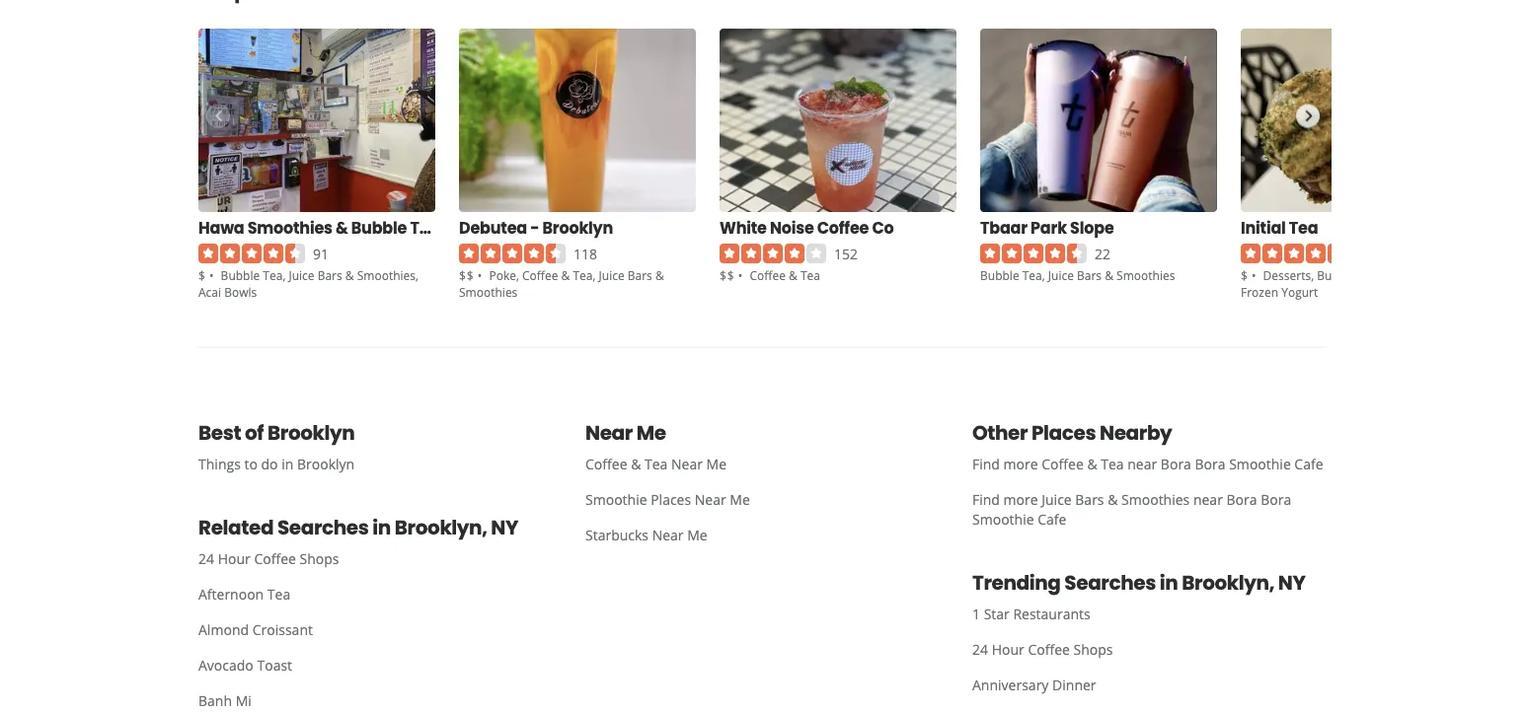 Task type: vqa. For each thing, say whether or not it's contained in the screenshot.
YOGURT
yes



Task type: describe. For each thing, give the bounding box(es) containing it.
smoothie places near me
[[586, 491, 750, 510]]

tea inside afternoon tea link
[[267, 586, 291, 605]]

ice cream & frozen yogurt
[[1241, 267, 1452, 300]]

smoothie inside the find more juice bars & smoothies near bora bora smoothie cafe
[[973, 511, 1034, 529]]

categories element for initial
[[1241, 266, 1452, 300]]

coffee right poke
[[522, 267, 558, 284]]

avocado toast link
[[183, 648, 554, 684]]

0 vertical spatial 24 hour coffee shops link
[[183, 542, 554, 577]]

tea inside bubble tea , juice bars & smoothies , acai bowls
[[263, 267, 283, 284]]

tea down tbaar park slope link
[[1023, 267, 1043, 284]]

24 hour coffee shops for 24 hour coffee shops link to the top
[[198, 550, 339, 569]]

more for coffee
[[1004, 455, 1038, 474]]

star
[[984, 606, 1010, 624]]

in inside best of brooklyn things to do in brooklyn
[[282, 455, 294, 474]]

$ for hawa smoothies & bubble tea
[[198, 267, 206, 284]]

1 horizontal spatial hour
[[992, 641, 1025, 660]]

coffee & tea near me link
[[570, 447, 941, 483]]

$ for initial tea
[[1241, 267, 1249, 284]]

coffee down near me
[[586, 455, 628, 474]]

bars inside juice bars & smoothies
[[628, 267, 653, 284]]

nearby
[[1100, 419, 1172, 447]]

tbaar park slope link
[[981, 216, 1114, 240]]

2 , from the left
[[416, 267, 419, 284]]

afternoon
[[198, 586, 264, 605]]

0 horizontal spatial hour
[[218, 550, 251, 569]]

coffee up afternoon tea
[[254, 550, 296, 569]]

desserts , bubble tea
[[1264, 267, 1379, 284]]

& inside the find more juice bars & smoothies near bora bora smoothie cafe
[[1108, 491, 1118, 510]]

other
[[973, 419, 1028, 447]]

tea left ice
[[1360, 267, 1379, 284]]

almond croissant link
[[183, 613, 554, 648]]

in for trending
[[1160, 569, 1178, 597]]

banh
[[198, 692, 232, 711]]

hawa
[[198, 216, 244, 239]]

starbucks
[[586, 527, 649, 545]]

brooklyn, for trending searches in brooklyn, ny
[[1182, 569, 1275, 597]]

afternoon tea link
[[183, 577, 554, 613]]

me up smoothie places near me link
[[707, 455, 727, 474]]

smoothies inside juice bars & smoothies
[[459, 284, 518, 300]]

frozen
[[1241, 284, 1279, 300]]

tea inside coffee & tea near me link
[[645, 455, 668, 474]]

slope
[[1070, 216, 1114, 239]]

initial
[[1241, 216, 1286, 239]]

find more juice bars & smoothies near bora bora smoothie cafe
[[973, 491, 1292, 529]]

find more juice bars & smoothies near bora bora smoothie cafe link
[[957, 483, 1344, 538]]

$$ for debutea - brooklyn
[[459, 267, 475, 284]]

bars inside bubble tea , juice bars & smoothies , acai bowls
[[318, 267, 342, 284]]

banh mi link
[[183, 684, 554, 715]]

debutea - brooklyn
[[459, 216, 613, 239]]

next image
[[1297, 104, 1319, 128]]

4 star rating image
[[720, 244, 826, 263]]

5 , from the left
[[1043, 267, 1045, 284]]

anniversary
[[973, 677, 1049, 695]]

almond croissant
[[198, 621, 313, 640]]

starbucks near me link
[[570, 518, 941, 554]]

-
[[530, 216, 539, 239]]

tea inside hawa smoothies & bubble tea link
[[410, 216, 439, 239]]

poke
[[489, 267, 516, 284]]

tea inside find more coffee & tea near bora bora smoothie cafe link
[[1101, 455, 1124, 474]]

coffee & tea
[[750, 267, 821, 284]]

banh mi
[[198, 692, 252, 711]]

bars inside the find more juice bars & smoothies near bora bora smoothie cafe
[[1076, 491, 1105, 510]]

noise
[[770, 216, 814, 239]]

22
[[1095, 244, 1111, 263]]

near inside the find more juice bars & smoothies near bora bora smoothie cafe
[[1194, 491, 1223, 510]]

restaurants
[[1014, 606, 1091, 624]]

$$ for white noise coffee co
[[720, 267, 735, 284]]

yogurt
[[1282, 284, 1318, 300]]

best of brooklyn things to do in brooklyn
[[198, 419, 355, 474]]

debutea
[[459, 216, 527, 239]]

brooklyn, for related searches in brooklyn, ny
[[395, 514, 487, 542]]

coffee & tea near me
[[586, 455, 727, 474]]

juice down park
[[1049, 267, 1074, 284]]

starbucks near me
[[586, 527, 708, 545]]

1
[[973, 606, 981, 624]]

bowls
[[224, 284, 257, 300]]

in for related
[[373, 514, 391, 542]]

coffee up 152
[[817, 216, 869, 239]]

juice bars & smoothies
[[459, 267, 664, 300]]

mi
[[236, 692, 252, 711]]

to
[[244, 455, 258, 474]]

tbaar
[[981, 216, 1028, 239]]

tea down 118
[[573, 267, 593, 284]]

118
[[574, 244, 597, 263]]

ny for related searches in brooklyn, ny
[[491, 514, 518, 542]]

tea inside initial tea "link"
[[1289, 216, 1319, 239]]

2 vertical spatial brooklyn
[[297, 455, 355, 474]]

things
[[198, 455, 241, 474]]

24 hour coffee shops for bottom 24 hour coffee shops link
[[973, 641, 1113, 660]]

near inside find more coffee & tea near bora bora smoothie cafe link
[[1128, 455, 1157, 474]]

0 horizontal spatial smoothie
[[586, 491, 647, 510]]

1 star restaurants link
[[957, 597, 1328, 633]]

find more coffee & tea near bora bora smoothie cafe link
[[957, 447, 1340, 483]]

3 , from the left
[[516, 267, 519, 284]]

categories element containing bubble tea
[[981, 266, 1175, 284]]

of
[[245, 419, 264, 447]]

places for nearby
[[1032, 419, 1096, 447]]

previous image
[[207, 104, 228, 128]]

brooklyn for of
[[268, 419, 355, 447]]



Task type: locate. For each thing, give the bounding box(es) containing it.
0 vertical spatial shops
[[300, 550, 339, 569]]

categories element containing juice bars & smoothies
[[459, 266, 664, 300]]

, down 118
[[593, 267, 596, 284]]

1 vertical spatial searches
[[1065, 569, 1156, 597]]

tea up smoothie places near me
[[645, 455, 668, 474]]

1 vertical spatial smoothie
[[586, 491, 647, 510]]

$ left desserts
[[1241, 267, 1249, 284]]

& inside ice cream & frozen yogurt
[[1444, 267, 1452, 284]]

debutea - brooklyn link
[[459, 216, 613, 240]]

near me
[[586, 419, 666, 447]]

0 horizontal spatial searches
[[277, 514, 369, 542]]

more
[[1004, 455, 1038, 474], [1004, 491, 1038, 510]]

24 hour coffee shops up afternoon tea
[[198, 550, 339, 569]]

0 vertical spatial hour
[[218, 550, 251, 569]]

best
[[198, 419, 241, 447]]

tea
[[410, 216, 439, 239], [1289, 216, 1319, 239], [263, 267, 283, 284], [573, 267, 593, 284], [801, 267, 821, 284], [1023, 267, 1043, 284], [1360, 267, 1379, 284], [645, 455, 668, 474], [1101, 455, 1124, 474], [267, 586, 291, 605]]

acai
[[198, 284, 221, 300]]

me down smoothie places near me
[[687, 527, 708, 545]]

juice down debutea - brooklyn link
[[599, 267, 625, 284]]

1 horizontal spatial in
[[373, 514, 391, 542]]

4.5 star rating image
[[198, 244, 305, 263], [459, 244, 566, 263], [981, 244, 1087, 263], [1241, 244, 1348, 263]]

1 horizontal spatial $$
[[720, 267, 735, 284]]

tbaar park slope
[[981, 216, 1114, 239]]

places right 'other'
[[1032, 419, 1096, 447]]

anniversary dinner link
[[957, 668, 1328, 704]]

1 vertical spatial 24 hour coffee shops
[[973, 641, 1113, 660]]

juice down 91
[[289, 267, 315, 284]]

coffee down other places nearby
[[1042, 455, 1084, 474]]

searches for related
[[277, 514, 369, 542]]

shops down related searches in brooklyn, ny
[[300, 550, 339, 569]]

1 find from the top
[[973, 455, 1000, 474]]

brooklyn up 118
[[543, 216, 613, 239]]

0 horizontal spatial in
[[282, 455, 294, 474]]

brooklyn inside debutea - brooklyn link
[[543, 216, 613, 239]]

3 categories element from the left
[[981, 266, 1175, 284]]

91
[[313, 244, 329, 263]]

0 vertical spatial 24 hour coffee shops
[[198, 550, 339, 569]]

24 down related
[[198, 550, 214, 569]]

1 horizontal spatial ny
[[1279, 569, 1306, 597]]

0 vertical spatial more
[[1004, 455, 1038, 474]]

near down coffee & tea near me link
[[695, 491, 726, 510]]

categories element containing ice cream & frozen yogurt
[[1241, 266, 1452, 300]]

juice
[[289, 267, 315, 284], [599, 267, 625, 284], [1049, 267, 1074, 284], [1042, 491, 1072, 510]]

, right the 'bowls'
[[283, 267, 286, 284]]

places
[[1032, 419, 1096, 447], [651, 491, 691, 510]]

1 vertical spatial shops
[[1074, 641, 1113, 660]]

tea up croissant
[[267, 586, 291, 605]]

4.5 star rating image up poke
[[459, 244, 566, 263]]

2 find from the top
[[973, 491, 1000, 510]]

other places nearby
[[973, 419, 1172, 447]]

smoothies inside bubble tea , juice bars & smoothies , acai bowls
[[357, 267, 416, 284]]

4.5 star rating image up desserts
[[1241, 244, 1348, 263]]

cafe
[[1295, 455, 1324, 474], [1038, 511, 1067, 529]]

1 horizontal spatial 24 hour coffee shops
[[973, 641, 1113, 660]]

1 vertical spatial in
[[373, 514, 391, 542]]

searches down things to do in brooklyn link
[[277, 514, 369, 542]]

anniversary dinner
[[973, 677, 1097, 695]]

poke , coffee & tea ,
[[489, 267, 599, 284]]

smoothie places near me link
[[570, 483, 941, 518]]

near down 'nearby'
[[1128, 455, 1157, 474]]

1 vertical spatial 24 hour coffee shops link
[[957, 633, 1328, 668]]

0 horizontal spatial 24
[[198, 550, 214, 569]]

1 star restaurants
[[973, 606, 1091, 624]]

find more coffee & tea near bora bora smoothie cafe
[[973, 455, 1324, 474]]

1 , from the left
[[283, 267, 286, 284]]

white
[[720, 216, 767, 239]]

near up smoothie places near me
[[671, 455, 703, 474]]

juice inside bubble tea , juice bars & smoothies , acai bowls
[[289, 267, 315, 284]]

afternoon tea
[[198, 586, 291, 605]]

categories element
[[198, 266, 419, 300], [459, 266, 664, 300], [981, 266, 1175, 284], [1241, 266, 1452, 300]]

bubble down hawa
[[221, 267, 260, 284]]

brooklyn right do
[[297, 455, 355, 474]]

bars
[[318, 267, 342, 284], [628, 267, 653, 284], [1077, 267, 1102, 284], [1076, 491, 1105, 510]]

24 for 24 hour coffee shops link to the top
[[198, 550, 214, 569]]

in right do
[[282, 455, 294, 474]]

1 4.5 star rating image from the left
[[198, 244, 305, 263]]

dinner
[[1053, 677, 1097, 695]]

categories element for hawa
[[198, 266, 419, 300]]

4 , from the left
[[593, 267, 596, 284]]

0 vertical spatial find
[[973, 455, 1000, 474]]

bars right poke , coffee & tea ,
[[628, 267, 653, 284]]

, left poke
[[416, 267, 419, 284]]

0 vertical spatial cafe
[[1295, 455, 1324, 474]]

bubble right desserts
[[1317, 267, 1357, 284]]

smoothies
[[248, 216, 333, 239], [357, 267, 416, 284], [1117, 267, 1175, 284], [459, 284, 518, 300], [1122, 491, 1190, 510]]

near
[[1128, 455, 1157, 474], [1194, 491, 1223, 510]]

categories element for debutea
[[459, 266, 664, 300]]

bars down 91
[[318, 267, 342, 284]]

initial tea
[[1241, 216, 1319, 239]]

4 4.5 star rating image from the left
[[1241, 244, 1348, 263]]

1 horizontal spatial smoothie
[[973, 511, 1034, 529]]

1 horizontal spatial $
[[1241, 267, 1249, 284]]

$
[[198, 267, 206, 284], [1241, 267, 1249, 284]]

1 vertical spatial 24
[[973, 641, 988, 660]]

0 horizontal spatial $
[[198, 267, 206, 284]]

1 vertical spatial ny
[[1279, 569, 1306, 597]]

0 horizontal spatial brooklyn,
[[395, 514, 487, 542]]

near
[[586, 419, 633, 447], [671, 455, 703, 474], [695, 491, 726, 510], [652, 527, 684, 545]]

1 horizontal spatial places
[[1032, 419, 1096, 447]]

near down find more coffee & tea near bora bora smoothie cafe on the bottom right
[[1194, 491, 1223, 510]]

4.5 star rating image up the 'bowls'
[[198, 244, 305, 263]]

0 horizontal spatial 24 hour coffee shops link
[[183, 542, 554, 577]]

places for near
[[651, 491, 691, 510]]

toast
[[257, 657, 292, 676]]

$$
[[459, 267, 475, 284], [720, 267, 735, 284]]

2 $$ from the left
[[720, 267, 735, 284]]

more inside the find more juice bars & smoothies near bora bora smoothie cafe
[[1004, 491, 1038, 510]]

brooklyn up do
[[268, 419, 355, 447]]

avocado toast
[[198, 657, 292, 676]]

, right the frozen
[[1311, 267, 1314, 284]]

24 hour coffee shops link down trending searches in brooklyn, ny
[[957, 633, 1328, 668]]

24 down 1
[[973, 641, 988, 660]]

white noise coffee co
[[720, 216, 894, 239]]

near up coffee & tea near me
[[586, 419, 633, 447]]

juice inside juice bars & smoothies
[[599, 267, 625, 284]]

2 $ from the left
[[1241, 267, 1249, 284]]

2 categories element from the left
[[459, 266, 664, 300]]

white noise coffee co link
[[720, 216, 894, 240]]

find for find more juice bars & smoothies near bora bora smoothie cafe
[[973, 491, 1000, 510]]

2 vertical spatial in
[[1160, 569, 1178, 597]]

1 vertical spatial places
[[651, 491, 691, 510]]

places down coffee & tea near me
[[651, 491, 691, 510]]

related
[[198, 514, 274, 542]]

1 categories element from the left
[[198, 266, 419, 300]]

2 vertical spatial smoothie
[[973, 511, 1034, 529]]

0 horizontal spatial cafe
[[1038, 511, 1067, 529]]

smoothies inside the find more juice bars & smoothies near bora bora smoothie cafe
[[1122, 491, 1190, 510]]

0 horizontal spatial ny
[[491, 514, 518, 542]]

me up coffee & tea near me
[[637, 419, 666, 447]]

bubble up bubble tea , juice bars & smoothies , acai bowls
[[351, 216, 407, 239]]

24 hour coffee shops
[[198, 550, 339, 569], [973, 641, 1113, 660]]

0 vertical spatial places
[[1032, 419, 1096, 447]]

searches up restaurants
[[1065, 569, 1156, 597]]

things to do in brooklyn link
[[183, 447, 554, 483]]

hour up anniversary
[[992, 641, 1025, 660]]

ny for trending searches in brooklyn, ny
[[1279, 569, 1306, 597]]

1 vertical spatial brooklyn,
[[1182, 569, 1275, 597]]

bars down 22
[[1077, 267, 1102, 284]]

tea right the 'bowls'
[[263, 267, 283, 284]]

0 vertical spatial brooklyn
[[543, 216, 613, 239]]

0 horizontal spatial $$
[[459, 267, 475, 284]]

0 vertical spatial 24
[[198, 550, 214, 569]]

initial tea link
[[1241, 216, 1319, 240]]

tea right the initial
[[1289, 216, 1319, 239]]

1 horizontal spatial brooklyn,
[[1182, 569, 1275, 597]]

categories element containing bubble tea , juice bars & smoothies , acai bowls
[[198, 266, 419, 300]]

0 vertical spatial smoothie
[[1230, 455, 1291, 474]]

4.5 star rating image for tbaar
[[981, 244, 1087, 263]]

& inside bubble tea , juice bars & smoothies , acai bowls
[[345, 267, 354, 284]]

searches for trending
[[1065, 569, 1156, 597]]

more for juice
[[1004, 491, 1038, 510]]

hawa smoothies & bubble tea link
[[198, 216, 439, 240]]

me down coffee & tea near me link
[[730, 491, 750, 510]]

brooklyn
[[543, 216, 613, 239], [268, 419, 355, 447], [297, 455, 355, 474]]

1 vertical spatial more
[[1004, 491, 1038, 510]]

avocado
[[198, 657, 254, 676]]

find inside the find more juice bars & smoothies near bora bora smoothie cafe
[[973, 491, 1000, 510]]

desserts
[[1264, 267, 1311, 284]]

24 hour coffee shops up anniversary dinner
[[973, 641, 1113, 660]]

4.5 star rating image down tbaar park slope link
[[981, 244, 1087, 263]]

0 horizontal spatial places
[[651, 491, 691, 510]]

find for find more coffee & tea near bora bora smoothie cafe
[[973, 455, 1000, 474]]

juice down other places nearby
[[1042, 491, 1072, 510]]

tea left debutea
[[410, 216, 439, 239]]

4 categories element from the left
[[1241, 266, 1452, 300]]

0 vertical spatial near
[[1128, 455, 1157, 474]]

0 horizontal spatial shops
[[300, 550, 339, 569]]

$ left the 'bowls'
[[198, 267, 206, 284]]

1 horizontal spatial near
[[1194, 491, 1223, 510]]

bars down find more coffee & tea near bora bora smoothie cafe on the bottom right
[[1076, 491, 1105, 510]]

find
[[973, 455, 1000, 474], [973, 491, 1000, 510]]

juice inside the find more juice bars & smoothies near bora bora smoothie cafe
[[1042, 491, 1072, 510]]

hawa smoothies & bubble tea
[[198, 216, 439, 239]]

1 $ from the left
[[198, 267, 206, 284]]

in down find more juice bars & smoothies near bora bora smoothie cafe link in the right bottom of the page
[[1160, 569, 1178, 597]]

,
[[283, 267, 286, 284], [416, 267, 419, 284], [516, 267, 519, 284], [593, 267, 596, 284], [1043, 267, 1045, 284], [1311, 267, 1314, 284]]

0 vertical spatial ny
[[491, 514, 518, 542]]

1 vertical spatial brooklyn
[[268, 419, 355, 447]]

1 $$ from the left
[[459, 267, 475, 284]]

hour down related
[[218, 550, 251, 569]]

bubble tea , juice bars & smoothies
[[981, 267, 1175, 284]]

1 vertical spatial hour
[[992, 641, 1025, 660]]

6 , from the left
[[1311, 267, 1314, 284]]

bubble tea , juice bars & smoothies , acai bowls
[[198, 267, 419, 300]]

0 horizontal spatial near
[[1128, 455, 1157, 474]]

related searches in brooklyn, ny
[[198, 514, 518, 542]]

24 hour coffee shops link up almond croissant "link" in the left bottom of the page
[[183, 542, 554, 577]]

cafe inside the find more juice bars & smoothies near bora bora smoothie cafe
[[1038, 511, 1067, 529]]

near down smoothie places near me
[[652, 527, 684, 545]]

tea down 'nearby'
[[1101, 455, 1124, 474]]

1 vertical spatial find
[[973, 491, 1000, 510]]

trending
[[973, 569, 1061, 597]]

0 vertical spatial in
[[282, 455, 294, 474]]

croissant
[[252, 621, 313, 640]]

1 vertical spatial cafe
[[1038, 511, 1067, 529]]

co
[[872, 216, 894, 239]]

me
[[637, 419, 666, 447], [707, 455, 727, 474], [730, 491, 750, 510], [687, 527, 708, 545]]

3 4.5 star rating image from the left
[[981, 244, 1087, 263]]

, down tbaar park slope link
[[1043, 267, 1045, 284]]

1 more from the top
[[1004, 455, 1038, 474]]

ice
[[1385, 267, 1401, 284]]

bubble inside bubble tea , juice bars & smoothies , acai bowls
[[221, 267, 260, 284]]

park
[[1031, 216, 1067, 239]]

bora
[[1161, 455, 1192, 474], [1195, 455, 1226, 474], [1227, 491, 1258, 510], [1261, 491, 1292, 510]]

coffee down restaurants
[[1028, 641, 1070, 660]]

shops for 24 hour coffee shops link to the top
[[300, 550, 339, 569]]

, down debutea - brooklyn link
[[516, 267, 519, 284]]

$$ left poke
[[459, 267, 475, 284]]

hour
[[218, 550, 251, 569], [992, 641, 1025, 660]]

0 vertical spatial brooklyn,
[[395, 514, 487, 542]]

1 horizontal spatial 24
[[973, 641, 988, 660]]

brooklyn for -
[[543, 216, 613, 239]]

1 horizontal spatial 24 hour coffee shops link
[[957, 633, 1328, 668]]

2 horizontal spatial smoothie
[[1230, 455, 1291, 474]]

almond
[[198, 621, 249, 640]]

0 horizontal spatial 24 hour coffee shops
[[198, 550, 339, 569]]

1 vertical spatial near
[[1194, 491, 1223, 510]]

do
[[261, 455, 278, 474]]

shops for bottom 24 hour coffee shops link
[[1074, 641, 1113, 660]]

coffee
[[817, 216, 869, 239], [522, 267, 558, 284], [750, 267, 786, 284], [586, 455, 628, 474], [1042, 455, 1084, 474], [254, 550, 296, 569], [1028, 641, 1070, 660]]

tea down 4 star rating "image"
[[801, 267, 821, 284]]

brooklyn,
[[395, 514, 487, 542], [1182, 569, 1275, 597]]

2 horizontal spatial in
[[1160, 569, 1178, 597]]

& inside juice bars & smoothies
[[656, 267, 664, 284]]

in down things to do in brooklyn link
[[373, 514, 391, 542]]

cream
[[1404, 267, 1441, 284]]

24 for bottom 24 hour coffee shops link
[[973, 641, 988, 660]]

shops
[[300, 550, 339, 569], [1074, 641, 1113, 660]]

ny
[[491, 514, 518, 542], [1279, 569, 1306, 597]]

coffee down 4 star rating "image"
[[750, 267, 786, 284]]

$$ down white
[[720, 267, 735, 284]]

trending searches in brooklyn, ny
[[973, 569, 1306, 597]]

24 hour coffee shops link
[[183, 542, 554, 577], [957, 633, 1328, 668]]

1 horizontal spatial shops
[[1074, 641, 1113, 660]]

152
[[834, 244, 858, 263]]

1 horizontal spatial searches
[[1065, 569, 1156, 597]]

1 horizontal spatial cafe
[[1295, 455, 1324, 474]]

bubble down tbaar
[[981, 267, 1020, 284]]

4.5 star rating image for debutea
[[459, 244, 566, 263]]

2 more from the top
[[1004, 491, 1038, 510]]

shops up dinner
[[1074, 641, 1113, 660]]

2 4.5 star rating image from the left
[[459, 244, 566, 263]]

0 vertical spatial searches
[[277, 514, 369, 542]]

4.5 star rating image for hawa
[[198, 244, 305, 263]]



